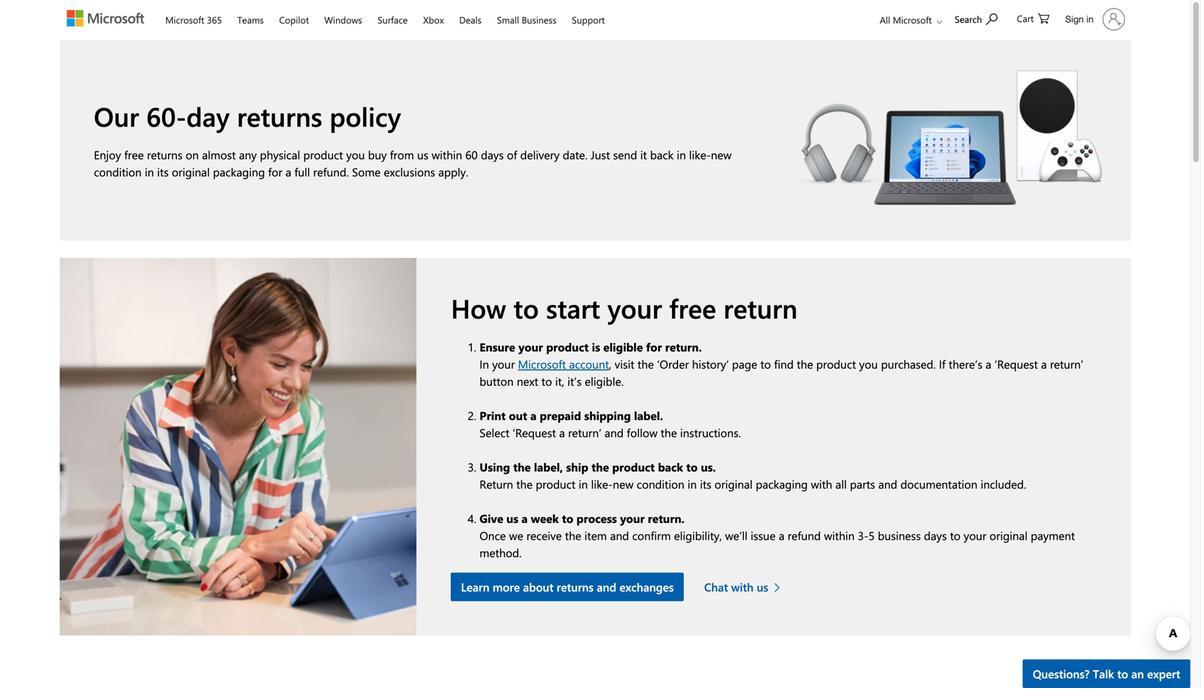 Task type: describe. For each thing, give the bounding box(es) containing it.
start
[[546, 290, 600, 326]]

surface link
[[371, 1, 414, 35]]

an
[[1132, 667, 1145, 682]]

you inside , visit the 'order history' page to find the product you purchased. if there's a 'request a return' button next to it, it's eligible.
[[860, 356, 878, 372]]

for inside ensure your product is eligible for return. in your microsoft account
[[646, 339, 662, 355]]

return
[[724, 290, 798, 326]]

a inside the enjoy free returns on almost any physical product you buy from us within 60 days of delivery date. just send it back in like-new condition in its original packaging for a full refund. some exclusions apply.
[[286, 164, 291, 180]]

its inside the enjoy free returns on almost any physical product you buy from us within 60 days of delivery date. just send it back in like-new condition in its original packaging for a full refund. some exclusions apply.
[[157, 164, 169, 180]]

search
[[955, 13, 982, 25]]

returns for our 60-day returns policy
[[237, 98, 322, 134]]

our 60-day returns policy
[[94, 98, 401, 134]]

support link
[[566, 1, 612, 35]]

delivery
[[521, 147, 560, 162]]

free inside the enjoy free returns on almost any physical product you buy from us within 60 days of delivery date. just send it back in like-new condition in its original packaging for a full refund. some exclusions apply.
[[124, 147, 144, 162]]

small business
[[497, 14, 557, 26]]

questions? talk to an expert button
[[1023, 660, 1191, 689]]

full
[[295, 164, 310, 180]]

packaging inside the enjoy free returns on almost any physical product you buy from us within 60 days of delivery date. just send it back in like-new condition in its original packaging for a full refund. some exclusions apply.
[[213, 164, 265, 180]]

to down documentation
[[950, 528, 961, 543]]

copilot link
[[273, 1, 315, 35]]

questions?
[[1033, 667, 1090, 682]]

once
[[480, 528, 506, 543]]

sign in
[[1066, 14, 1094, 25]]

microsoft 365 link
[[159, 1, 228, 35]]

in
[[480, 356, 489, 372]]

the right find
[[797, 356, 814, 372]]

back inside "using the label, ship the product back to us. return the product in like-new condition in its original packaging with all parts and documentation included."
[[658, 459, 683, 475]]

the left label,
[[513, 459, 531, 475]]

cart
[[1017, 12, 1034, 25]]

apply.
[[438, 164, 469, 180]]

on
[[186, 147, 199, 162]]

product down follow
[[612, 459, 655, 475]]

business
[[522, 14, 557, 26]]

in down 60-
[[145, 164, 154, 180]]

xbox
[[423, 14, 444, 26]]

and inside "learn more about returns and exchanges" 'link'
[[597, 580, 617, 595]]

ensure your product is eligible for return. in your microsoft account
[[480, 339, 702, 372]]

your up eligible
[[608, 290, 662, 326]]

and inside "using the label, ship the product back to us. return the product in like-new condition in its original packaging with all parts and documentation included."
[[879, 477, 898, 492]]

xbox link
[[417, 1, 450, 35]]

return
[[480, 477, 513, 492]]

product inside , visit the 'order history' page to find the product you purchased. if there's a 'request a return' button next to it, it's eligible.
[[817, 356, 856, 372]]

history'
[[692, 356, 729, 372]]

receive
[[527, 528, 562, 543]]

all
[[880, 14, 891, 26]]

follow
[[627, 425, 658, 440]]

method.
[[480, 545, 522, 561]]

3-
[[858, 528, 869, 543]]

in inside sign in link
[[1087, 14, 1094, 25]]

product inside ensure your product is eligible for return. in your microsoft account
[[546, 339, 589, 355]]

find
[[774, 356, 794, 372]]

parts
[[850, 477, 876, 492]]

and inside give us a week to process your return. once we receive the item and confirm eligibility, we'll issue a refund within 3-5 business days to your original payment method.
[[610, 528, 629, 543]]

original inside "using the label, ship the product back to us. return the product in like-new condition in its original packaging with all parts and documentation included."
[[715, 477, 753, 492]]

us inside the enjoy free returns on almost any physical product you buy from us within 60 days of delivery date. just send it back in like-new condition in its original packaging for a full refund. some exclusions apply.
[[417, 147, 429, 162]]

to left "it,"
[[542, 374, 552, 389]]

,
[[609, 356, 612, 372]]

print out a prepaid shipping label. select 'request a return' and follow the instructions.
[[480, 408, 741, 440]]

return. inside give us a week to process your return. once we receive the item and confirm eligibility, we'll issue a refund within 3-5 business days to your original payment method.
[[648, 511, 685, 526]]

learn
[[461, 580, 490, 595]]

shipping
[[585, 408, 631, 423]]

return' inside , visit the 'order history' page to find the product you purchased. if there's a 'request a return' button next to it, it's eligible.
[[1050, 356, 1084, 372]]

deals
[[459, 14, 482, 26]]

sign in link
[[1057, 2, 1131, 36]]

it's
[[568, 374, 582, 389]]

with inside "using the label, ship the product back to us. return the product in like-new condition in its original packaging with all parts and documentation included."
[[811, 477, 833, 492]]

within inside the enjoy free returns on almost any physical product you buy from us within 60 days of delivery date. just send it back in like-new condition in its original packaging for a full refund. some exclusions apply.
[[432, 147, 462, 162]]

your down the included.
[[964, 528, 987, 543]]

label.
[[634, 408, 663, 423]]

print
[[480, 408, 506, 423]]

talk
[[1093, 667, 1115, 682]]

eligible
[[604, 339, 643, 355]]

week
[[531, 511, 559, 526]]

prepaid
[[540, 408, 581, 423]]

confirm
[[633, 528, 671, 543]]

like- inside the enjoy free returns on almost any physical product you buy from us within 60 days of delivery date. just send it back in like-new condition in its original packaging for a full refund. some exclusions apply.
[[689, 147, 711, 162]]

windows link
[[318, 1, 369, 35]]

from
[[390, 147, 414, 162]]

for inside the enjoy free returns on almost any physical product you buy from us within 60 days of delivery date. just send it back in like-new condition in its original packaging for a full refund. some exclusions apply.
[[268, 164, 282, 180]]

0 horizontal spatial microsoft
[[165, 14, 204, 26]]

issue
[[751, 528, 776, 543]]

next
[[517, 374, 539, 389]]

label,
[[534, 459, 563, 475]]

packaging inside "using the label, ship the product back to us. return the product in like-new condition in its original packaging with all parts and documentation included."
[[756, 477, 808, 492]]

business
[[878, 528, 921, 543]]

day
[[186, 98, 230, 134]]

we
[[509, 528, 524, 543]]

questions? talk to an expert
[[1033, 667, 1181, 682]]

copilot
[[279, 14, 309, 26]]

your up confirm
[[620, 511, 645, 526]]

out
[[509, 408, 527, 423]]

refund.
[[313, 164, 349, 180]]

about
[[523, 580, 554, 595]]

search button
[[949, 2, 1004, 34]]

and inside print out a prepaid shipping label. select 'request a return' and follow the instructions.
[[605, 425, 624, 440]]

learn more about returns and exchanges link
[[451, 573, 684, 602]]

1 vertical spatial free
[[670, 290, 717, 326]]

all microsoft button
[[869, 1, 947, 39]]

returns for learn more about returns and exchanges
[[557, 580, 594, 595]]

original inside give us a week to process your return. once we receive the item and confirm eligibility, we'll issue a refund within 3-5 business days to your original payment method.
[[990, 528, 1028, 543]]

if
[[939, 356, 946, 372]]

cart link
[[1017, 1, 1050, 35]]

surface
[[378, 14, 408, 26]]

the inside print out a prepaid shipping label. select 'request a return' and follow the instructions.
[[661, 425, 677, 440]]

of
[[507, 147, 517, 162]]

to inside "using the label, ship the product back to us. return the product in like-new condition in its original packaging with all parts and documentation included."
[[687, 459, 698, 475]]

product inside the enjoy free returns on almost any physical product you buy from us within 60 days of delivery date. just send it back in like-new condition in its original packaging for a full refund. some exclusions apply.
[[303, 147, 343, 162]]

ship
[[566, 459, 589, 475]]



Task type: locate. For each thing, give the bounding box(es) containing it.
1 vertical spatial within
[[824, 528, 855, 543]]

back inside the enjoy free returns on almost any physical product you buy from us within 60 days of delivery date. just send it back in like-new condition in its original packaging for a full refund. some exclusions apply.
[[650, 147, 674, 162]]

0 vertical spatial days
[[481, 147, 504, 162]]

like- up process
[[591, 477, 613, 492]]

days inside the enjoy free returns on almost any physical product you buy from us within 60 days of delivery date. just send it back in like-new condition in its original packaging for a full refund. some exclusions apply.
[[481, 147, 504, 162]]

to right week
[[562, 511, 574, 526]]

returns inside 'link'
[[557, 580, 594, 595]]

return. up confirm
[[648, 511, 685, 526]]

original inside the enjoy free returns on almost any physical product you buy from us within 60 days of delivery date. just send it back in like-new condition in its original packaging for a full refund. some exclusions apply.
[[172, 164, 210, 180]]

back right it
[[650, 147, 674, 162]]

small
[[497, 14, 519, 26]]

1 horizontal spatial condition
[[637, 477, 685, 492]]

1 vertical spatial days
[[924, 528, 947, 543]]

0 vertical spatial packaging
[[213, 164, 265, 180]]

sign
[[1066, 14, 1084, 25]]

buy
[[368, 147, 387, 162]]

like- right it
[[689, 147, 711, 162]]

2 vertical spatial us
[[757, 580, 769, 595]]

0 horizontal spatial days
[[481, 147, 504, 162]]

the left item
[[565, 528, 582, 543]]

the right return
[[517, 477, 533, 492]]

1 vertical spatial back
[[658, 459, 683, 475]]

0 horizontal spatial its
[[157, 164, 169, 180]]

days inside give us a week to process your return. once we receive the item and confirm eligibility, we'll issue a refund within 3-5 business days to your original payment method.
[[924, 528, 947, 543]]

condition up confirm
[[637, 477, 685, 492]]

0 vertical spatial for
[[268, 164, 282, 180]]

0 vertical spatial with
[[811, 477, 833, 492]]

microsoft inside dropdown button
[[893, 14, 932, 26]]

0 horizontal spatial returns
[[147, 147, 183, 162]]

the right visit
[[638, 356, 654, 372]]

free
[[124, 147, 144, 162], [670, 290, 717, 326]]

for up 'order
[[646, 339, 662, 355]]

1 vertical spatial like-
[[591, 477, 613, 492]]

product down label,
[[536, 477, 576, 492]]

to left 'us.'
[[687, 459, 698, 475]]

documentation
[[901, 477, 978, 492]]

1 vertical spatial packaging
[[756, 477, 808, 492]]

365
[[207, 14, 222, 26]]

in up eligibility,
[[688, 477, 697, 492]]

microsoft image
[[67, 10, 144, 26]]

you up some
[[346, 147, 365, 162]]

we'll
[[725, 528, 748, 543]]

the
[[638, 356, 654, 372], [797, 356, 814, 372], [661, 425, 677, 440], [513, 459, 531, 475], [592, 459, 609, 475], [517, 477, 533, 492], [565, 528, 582, 543]]

expert
[[1148, 667, 1181, 682]]

the inside give us a week to process your return. once we receive the item and confirm eligibility, we'll issue a refund within 3-5 business days to your original payment method.
[[565, 528, 582, 543]]

0 horizontal spatial new
[[613, 477, 634, 492]]

all microsoft
[[880, 14, 932, 26]]

return. up 'order
[[665, 339, 702, 355]]

within
[[432, 147, 462, 162], [824, 528, 855, 543]]

0 horizontal spatial return'
[[568, 425, 602, 440]]

1 horizontal spatial microsoft
[[518, 356, 566, 372]]

give us a week to process your return. once we receive the item and confirm eligibility, we'll issue a refund within 3-5 business days to your original payment method.
[[480, 511, 1075, 561]]

1 horizontal spatial us
[[507, 511, 519, 526]]

1 horizontal spatial returns
[[237, 98, 322, 134]]

there's
[[949, 356, 983, 372]]

how
[[451, 290, 506, 326]]

and right item
[[610, 528, 629, 543]]

0 vertical spatial you
[[346, 147, 365, 162]]

exclusions
[[384, 164, 435, 180]]

1 horizontal spatial packaging
[[756, 477, 808, 492]]

0 vertical spatial like-
[[689, 147, 711, 162]]

0 horizontal spatial 'request
[[513, 425, 556, 440]]

0 vertical spatial back
[[650, 147, 674, 162]]

0 horizontal spatial us
[[417, 147, 429, 162]]

'request inside print out a prepaid shipping label. select 'request a return' and follow the instructions.
[[513, 425, 556, 440]]

packaging down any
[[213, 164, 265, 180]]

eligibility,
[[674, 528, 722, 543]]

small business link
[[491, 1, 563, 35]]

original left payment
[[990, 528, 1028, 543]]

within left 3-
[[824, 528, 855, 543]]

5
[[869, 528, 875, 543]]

a variety of surface devices. image
[[774, 40, 1131, 241]]

new
[[711, 147, 732, 162], [613, 477, 634, 492]]

1 vertical spatial new
[[613, 477, 634, 492]]

1 vertical spatial you
[[860, 356, 878, 372]]

0 vertical spatial return.
[[665, 339, 702, 355]]

page
[[732, 356, 758, 372]]

condition inside the enjoy free returns on almost any physical product you buy from us within 60 days of delivery date. just send it back in like-new condition in its original packaging for a full refund. some exclusions apply.
[[94, 164, 142, 180]]

with right chat
[[732, 580, 754, 595]]

, visit the 'order history' page to find the product you purchased. if there's a 'request a return' button next to it, it's eligible.
[[480, 356, 1084, 389]]

0 vertical spatial new
[[711, 147, 732, 162]]

1 horizontal spatial original
[[715, 477, 753, 492]]

0 vertical spatial returns
[[237, 98, 322, 134]]

returns right about
[[557, 580, 594, 595]]

1 vertical spatial us
[[507, 511, 519, 526]]

it,
[[555, 374, 565, 389]]

product up microsoft account link
[[546, 339, 589, 355]]

2 vertical spatial returns
[[557, 580, 594, 595]]

0 vertical spatial its
[[157, 164, 169, 180]]

it
[[641, 147, 647, 162]]

exchanges
[[620, 580, 674, 595]]

condition inside "using the label, ship the product back to us. return the product in like-new condition in its original packaging with all parts and documentation included."
[[637, 477, 685, 492]]

1 horizontal spatial return'
[[1050, 356, 1084, 372]]

included.
[[981, 477, 1027, 492]]

new inside "using the label, ship the product back to us. return the product in like-new condition in its original packaging with all parts and documentation included."
[[613, 477, 634, 492]]

within up apply.
[[432, 147, 462, 162]]

1 horizontal spatial like-
[[689, 147, 711, 162]]

any
[[239, 147, 257, 162]]

'request right the there's
[[995, 356, 1038, 372]]

to left find
[[761, 356, 771, 372]]

1 horizontal spatial with
[[811, 477, 833, 492]]

0 horizontal spatial free
[[124, 147, 144, 162]]

microsoft
[[165, 14, 204, 26], [893, 14, 932, 26], [518, 356, 566, 372]]

0 vertical spatial condition
[[94, 164, 142, 180]]

and left exchanges
[[597, 580, 617, 595]]

refund
[[788, 528, 821, 543]]

1 vertical spatial its
[[700, 477, 712, 492]]

0 vertical spatial within
[[432, 147, 462, 162]]

enjoy
[[94, 147, 121, 162]]

in right sign
[[1087, 14, 1094, 25]]

button
[[480, 374, 514, 389]]

60-
[[146, 98, 186, 134]]

some
[[352, 164, 381, 180]]

the down label. at the bottom of page
[[661, 425, 677, 440]]

in down ship
[[579, 477, 588, 492]]

0 horizontal spatial for
[[268, 164, 282, 180]]

0 horizontal spatial packaging
[[213, 164, 265, 180]]

1 vertical spatial condition
[[637, 477, 685, 492]]

physical
[[260, 147, 300, 162]]

our
[[94, 98, 139, 134]]

you inside the enjoy free returns on almost any physical product you buy from us within 60 days of delivery date. just send it back in like-new condition in its original packaging for a full refund. some exclusions apply.
[[346, 147, 365, 162]]

'request down out
[[513, 425, 556, 440]]

your down ensure
[[492, 356, 515, 372]]

original down on
[[172, 164, 210, 180]]

just
[[591, 147, 610, 162]]

select
[[480, 425, 510, 440]]

product up refund.
[[303, 147, 343, 162]]

us right chat
[[757, 580, 769, 595]]

1 vertical spatial return.
[[648, 511, 685, 526]]

within inside give us a week to process your return. once we receive the item and confirm eligibility, we'll issue a refund within 3-5 business days to your original payment method.
[[824, 528, 855, 543]]

to left start on the left top
[[514, 290, 539, 326]]

for
[[268, 164, 282, 180], [646, 339, 662, 355]]

1 horizontal spatial new
[[711, 147, 732, 162]]

the right ship
[[592, 459, 609, 475]]

returns up physical
[[237, 98, 322, 134]]

1 horizontal spatial for
[[646, 339, 662, 355]]

its down 'us.'
[[700, 477, 712, 492]]

ensure
[[480, 339, 515, 355]]

days left of at top
[[481, 147, 504, 162]]

1 horizontal spatial days
[[924, 528, 947, 543]]

instructions.
[[680, 425, 741, 440]]

is
[[592, 339, 600, 355]]

its down 60-
[[157, 164, 169, 180]]

using
[[480, 459, 510, 475]]

1 horizontal spatial 'request
[[995, 356, 1038, 372]]

1 vertical spatial for
[[646, 339, 662, 355]]

2 horizontal spatial us
[[757, 580, 769, 595]]

back
[[650, 147, 674, 162], [658, 459, 683, 475]]

0 vertical spatial 'request
[[995, 356, 1038, 372]]

microsoft right all
[[893, 14, 932, 26]]

its inside "using the label, ship the product back to us. return the product in like-new condition in its original packaging with all parts and documentation included."
[[700, 477, 712, 492]]

support
[[572, 14, 605, 26]]

0 vertical spatial original
[[172, 164, 210, 180]]

return' inside print out a prepaid shipping label. select 'request a return' and follow the instructions.
[[568, 425, 602, 440]]

2 horizontal spatial microsoft
[[893, 14, 932, 26]]

chat
[[704, 580, 728, 595]]

teams link
[[231, 1, 270, 35]]

packaging up give us a week to process your return. once we receive the item and confirm eligibility, we'll issue a refund within 3-5 business days to your original payment method.
[[756, 477, 808, 492]]

0 vertical spatial return'
[[1050, 356, 1084, 372]]

person smiling while using a surface device. image
[[60, 258, 417, 636]]

condition down enjoy
[[94, 164, 142, 180]]

free up history'
[[670, 290, 717, 326]]

microsoft up next
[[518, 356, 566, 372]]

1 vertical spatial return'
[[568, 425, 602, 440]]

more
[[493, 580, 520, 595]]

and right parts
[[879, 477, 898, 492]]

2 vertical spatial original
[[990, 528, 1028, 543]]

'order
[[657, 356, 689, 372]]

windows
[[324, 14, 362, 26]]

item
[[585, 528, 607, 543]]

us right from
[[417, 147, 429, 162]]

using the label, ship the product back to us. return the product in like-new condition in its original packaging with all parts and documentation included.
[[480, 459, 1027, 492]]

1 horizontal spatial within
[[824, 528, 855, 543]]

us up "we"
[[507, 511, 519, 526]]

1 vertical spatial 'request
[[513, 425, 556, 440]]

us.
[[701, 459, 716, 475]]

1 horizontal spatial free
[[670, 290, 717, 326]]

us inside give us a week to process your return. once we receive the item and confirm eligibility, we'll issue a refund within 3-5 business days to your original payment method.
[[507, 511, 519, 526]]

microsoft inside ensure your product is eligible for return. in your microsoft account
[[518, 356, 566, 372]]

returns left on
[[147, 147, 183, 162]]

eligible.
[[585, 374, 624, 389]]

microsoft left 365 on the top of the page
[[165, 14, 204, 26]]

0 horizontal spatial like-
[[591, 477, 613, 492]]

almost
[[202, 147, 236, 162]]

your right ensure
[[519, 339, 543, 355]]

product
[[303, 147, 343, 162], [546, 339, 589, 355], [817, 356, 856, 372], [612, 459, 655, 475], [536, 477, 576, 492]]

2 horizontal spatial original
[[990, 528, 1028, 543]]

0 horizontal spatial with
[[732, 580, 754, 595]]

in right it
[[677, 147, 686, 162]]

0 horizontal spatial original
[[172, 164, 210, 180]]

give
[[480, 511, 504, 526]]

a
[[286, 164, 291, 180], [986, 356, 992, 372], [1042, 356, 1047, 372], [531, 408, 537, 423], [559, 425, 565, 440], [522, 511, 528, 526], [779, 528, 785, 543]]

and down shipping
[[605, 425, 624, 440]]

1 horizontal spatial you
[[860, 356, 878, 372]]

like- inside "using the label, ship the product back to us. return the product in like-new condition in its original packaging with all parts and documentation included."
[[591, 477, 613, 492]]

microsoft 365
[[165, 14, 222, 26]]

process
[[577, 511, 617, 526]]

'request
[[995, 356, 1038, 372], [513, 425, 556, 440]]

packaging
[[213, 164, 265, 180], [756, 477, 808, 492]]

free right enjoy
[[124, 147, 144, 162]]

policy
[[330, 98, 401, 134]]

1 vertical spatial returns
[[147, 147, 183, 162]]

and
[[605, 425, 624, 440], [879, 477, 898, 492], [610, 528, 629, 543], [597, 580, 617, 595]]

date.
[[563, 147, 588, 162]]

1 vertical spatial original
[[715, 477, 753, 492]]

visit
[[615, 356, 635, 372]]

2 horizontal spatial returns
[[557, 580, 594, 595]]

0 horizontal spatial you
[[346, 147, 365, 162]]

Search search field
[[948, 2, 1012, 34]]

product right find
[[817, 356, 856, 372]]

60
[[466, 147, 478, 162]]

0 vertical spatial us
[[417, 147, 429, 162]]

all
[[836, 477, 847, 492]]

to left the an at bottom
[[1118, 667, 1129, 682]]

return. inside ensure your product is eligible for return. in your microsoft account
[[665, 339, 702, 355]]

days right business
[[924, 528, 947, 543]]

with left all
[[811, 477, 833, 492]]

you left purchased.
[[860, 356, 878, 372]]

back left 'us.'
[[658, 459, 683, 475]]

0 vertical spatial free
[[124, 147, 144, 162]]

0 horizontal spatial condition
[[94, 164, 142, 180]]

learn more about returns and exchanges
[[461, 580, 674, 595]]

for down physical
[[268, 164, 282, 180]]

new inside the enjoy free returns on almost any physical product you buy from us within 60 days of delivery date. just send it back in like-new condition in its original packaging for a full refund. some exclusions apply.
[[711, 147, 732, 162]]

'request inside , visit the 'order history' page to find the product you purchased. if there's a 'request a return' button next to it, it's eligible.
[[995, 356, 1038, 372]]

to inside dropdown button
[[1118, 667, 1129, 682]]

original down 'us.'
[[715, 477, 753, 492]]

chat with us link
[[704, 573, 788, 602]]

returns inside the enjoy free returns on almost any physical product you buy from us within 60 days of delivery date. just send it back in like-new condition in its original packaging for a full refund. some exclusions apply.
[[147, 147, 183, 162]]

return'
[[1050, 356, 1084, 372], [568, 425, 602, 440]]

1 horizontal spatial its
[[700, 477, 712, 492]]

to
[[514, 290, 539, 326], [761, 356, 771, 372], [542, 374, 552, 389], [687, 459, 698, 475], [562, 511, 574, 526], [950, 528, 961, 543], [1118, 667, 1129, 682]]

1 vertical spatial with
[[732, 580, 754, 595]]

payment
[[1031, 528, 1075, 543]]

how to start your free return
[[451, 290, 798, 326]]

0 horizontal spatial within
[[432, 147, 462, 162]]



Task type: vqa. For each thing, say whether or not it's contained in the screenshot.
Home on the top left
no



